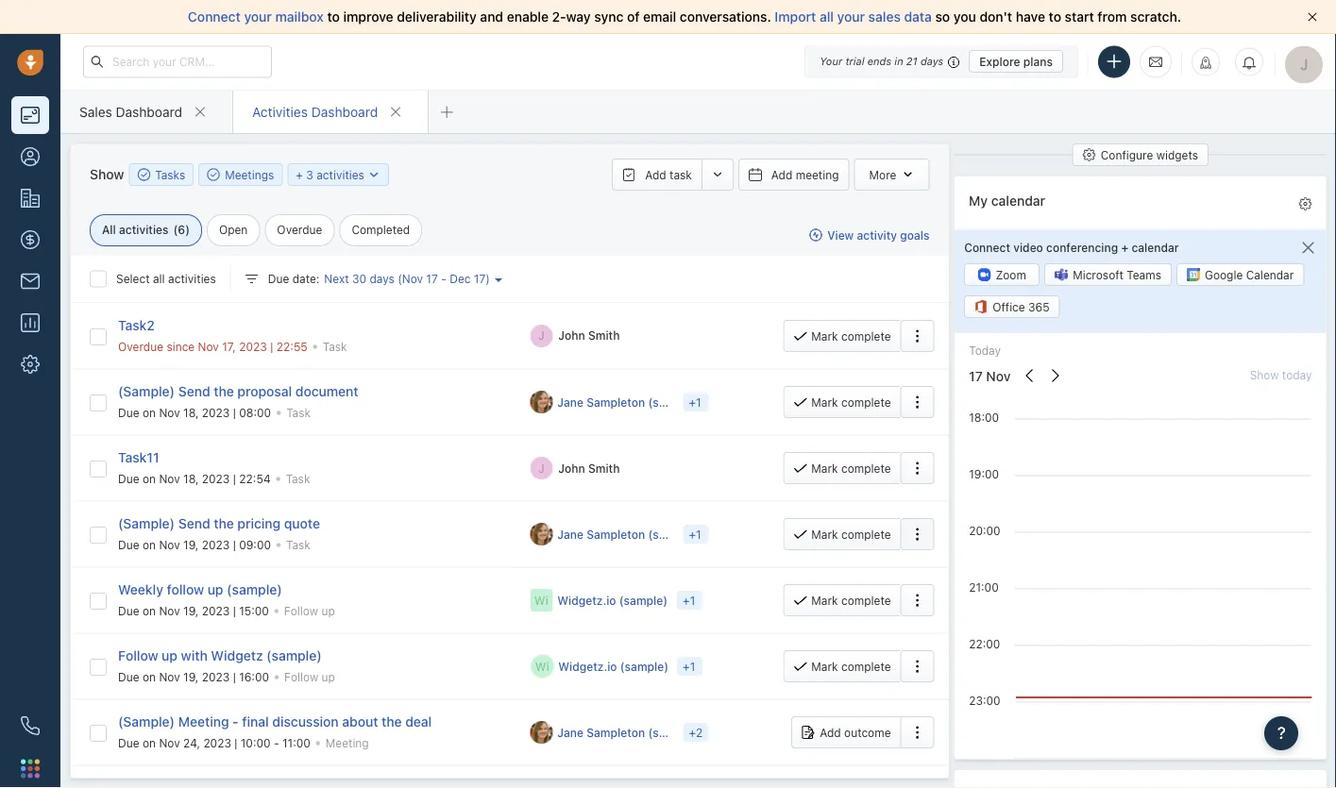 Task type: describe. For each thing, give the bounding box(es) containing it.
1 horizontal spatial (
[[398, 272, 402, 286]]

nov left dec at left
[[402, 272, 423, 286]]

due on nov 18, 2023 | 22:54
[[118, 472, 271, 486]]

j for task2
[[538, 329, 545, 342]]

1 horizontal spatial )
[[486, 272, 490, 286]]

with
[[181, 648, 208, 663]]

jane sampleton (sample) for (sample) send the proposal document
[[557, 396, 697, 409]]

jane sampleton (sample) link for (sample) send the proposal document
[[557, 394, 697, 410]]

add for add meeting
[[771, 168, 793, 181]]

nov for (sample) send the proposal document
[[159, 406, 180, 420]]

jane for (sample) meeting - final discussion about the deal
[[557, 726, 584, 739]]

wi widgetz.io (sample) for follow up with widgetz (sample)
[[535, 660, 669, 673]]

up left with
[[162, 648, 178, 663]]

add for add outcome
[[820, 726, 841, 739]]

3
[[306, 168, 313, 181]]

24,
[[183, 737, 200, 750]]

due on nov 24, 2023 | 10:00 - 11:00
[[118, 737, 311, 750]]

task11 link
[[118, 450, 159, 465]]

microsoft teams
[[1072, 268, 1161, 281]]

add task
[[645, 168, 692, 181]]

due for (sample) meeting - final discussion about the deal
[[118, 737, 139, 750]]

of
[[627, 9, 640, 25]]

and
[[480, 9, 503, 25]]

sync
[[594, 9, 624, 25]]

due for (sample) send the pricing quote
[[118, 538, 139, 552]]

overdue for overdue
[[277, 223, 322, 237]]

up right the follow
[[207, 582, 223, 597]]

connect your mailbox link
[[188, 9, 327, 25]]

sampleton for (sample) send the pricing quote
[[587, 528, 645, 541]]

due for follow up with widgetz (sample)
[[118, 671, 139, 684]]

google
[[1204, 268, 1243, 281]]

calendar
[[1246, 268, 1294, 281]]

| for widgetz
[[233, 671, 236, 684]]

1 mark from the top
[[811, 329, 838, 343]]

10:00
[[241, 737, 271, 750]]

09:00
[[239, 538, 271, 552]]

configure
[[1100, 148, 1153, 161]]

3 mark complete from the top
[[811, 462, 891, 475]]

3 mark from the top
[[811, 462, 838, 475]]

1 mark complete button from the top
[[783, 320, 900, 352]]

2-
[[552, 9, 566, 25]]

20:00
[[969, 525, 1000, 538]]

(sample) send the pricing quote link
[[118, 516, 320, 531]]

2023 left 22:54
[[202, 472, 230, 486]]

you
[[954, 9, 976, 25]]

0 horizontal spatial )
[[185, 223, 190, 237]]

final
[[242, 714, 269, 730]]

improve
[[343, 9, 393, 25]]

1 complete from the top
[[841, 329, 891, 343]]

today
[[969, 344, 1000, 357]]

365
[[1028, 300, 1049, 313]]

import
[[775, 9, 816, 25]]

task2 link
[[118, 317, 155, 333]]

microsoft teams button
[[1044, 263, 1171, 286]]

sampleton for (sample) meeting - final discussion about the deal
[[587, 726, 645, 739]]

activities for 3
[[316, 168, 364, 181]]

tasks
[[155, 168, 185, 181]]

widgetz.io for follow up with widgetz (sample)
[[558, 660, 617, 673]]

conversations.
[[680, 9, 771, 25]]

j for task11
[[538, 462, 545, 475]]

add meeting button
[[738, 159, 849, 191]]

08:00
[[239, 406, 271, 420]]

weekly follow up (sample) link
[[118, 582, 282, 597]]

smith for task11
[[588, 462, 620, 475]]

complete for (sample)
[[841, 594, 891, 607]]

1 vertical spatial follow
[[118, 648, 158, 663]]

19, for follow
[[183, 605, 199, 618]]

dec
[[450, 272, 471, 286]]

office
[[992, 300, 1025, 313]]

0 vertical spatial all
[[820, 9, 834, 25]]

add meeting
[[771, 168, 839, 181]]

nov left 17,
[[198, 340, 219, 353]]

on for follow up with widgetz (sample)
[[143, 671, 156, 684]]

freshworks switcher image
[[21, 760, 40, 778]]

down image
[[368, 169, 381, 182]]

mark complete button for widgetz
[[783, 651, 900, 683]]

wi for weekly follow up (sample)
[[534, 594, 548, 607]]

1 vertical spatial all
[[153, 272, 165, 286]]

ends
[[868, 55, 892, 68]]

sales
[[79, 104, 112, 119]]

trial
[[846, 55, 865, 68]]

show
[[90, 167, 124, 182]]

widgetz.io (sample) link for follow up with widgetz (sample)
[[558, 659, 669, 675]]

15:00
[[239, 605, 269, 618]]

Search your CRM... text field
[[83, 46, 272, 78]]

activity
[[857, 228, 897, 242]]

1 to from the left
[[327, 9, 340, 25]]

1 horizontal spatial 17
[[474, 272, 486, 286]]

19:00
[[969, 468, 999, 481]]

jane sampleton (sample) for (sample) send the pricing quote
[[557, 528, 697, 541]]

(sample) for (sample) send the proposal document
[[118, 383, 175, 399]]

office 365 button
[[964, 296, 1060, 318]]

jane sampleton (sample) for (sample) meeting - final discussion about the deal
[[557, 726, 697, 739]]

(sample) meeting - final discussion about the deal link
[[118, 714, 432, 730]]

0 vertical spatial -
[[441, 272, 446, 286]]

6
[[178, 223, 185, 237]]

(sample) for (sample) meeting - final discussion about the deal
[[118, 714, 175, 730]]

wi widgetz.io (sample) for weekly follow up (sample)
[[534, 594, 668, 607]]

activities for all
[[168, 272, 216, 286]]

add outcome
[[820, 726, 891, 739]]

mark complete for proposal
[[811, 396, 891, 409]]

follow for follow up with widgetz (sample)
[[284, 671, 318, 684]]

select all activities
[[116, 272, 216, 286]]

microsoft
[[1072, 268, 1123, 281]]

outcome
[[844, 726, 891, 739]]

2 vertical spatial the
[[382, 714, 402, 730]]

due date:
[[268, 272, 320, 286]]

john smith for task11
[[558, 462, 620, 475]]

| for proposal
[[233, 406, 236, 420]]

sales
[[868, 9, 901, 25]]

due on nov 19, 2023 | 15:00
[[118, 605, 269, 618]]

all activities ( 6 )
[[102, 223, 190, 237]]

2 horizontal spatial 17
[[969, 369, 982, 385]]

nov for follow up with widgetz (sample)
[[159, 671, 180, 684]]

my
[[969, 193, 987, 209]]

on for task11
[[143, 472, 156, 486]]

your
[[820, 55, 843, 68]]

+1 for quote
[[689, 528, 701, 541]]

send for proposal
[[178, 383, 210, 399]]

task for task11
[[286, 472, 310, 486]]

mark complete for pricing
[[811, 528, 891, 541]]

11:00
[[282, 737, 311, 750]]

import all your sales data link
[[775, 9, 935, 25]]

22:54
[[239, 472, 271, 486]]

google calendar button
[[1176, 263, 1304, 286]]

pricing
[[237, 516, 281, 531]]

follow up for weekly follow up (sample)
[[284, 605, 335, 618]]

+2
[[689, 726, 703, 739]]

| left 22:54
[[233, 472, 236, 486]]

the for pricing
[[214, 516, 234, 531]]

on for weekly follow up (sample)
[[143, 605, 156, 618]]

dashboard for activities dashboard
[[311, 104, 378, 119]]

add outcome button
[[792, 717, 900, 749]]

teams
[[1126, 268, 1161, 281]]

+ 3 activities
[[296, 168, 364, 181]]

office 365
[[992, 300, 1049, 313]]

completed
[[352, 223, 410, 237]]

2023 for (sample)
[[202, 605, 230, 618]]

due for task11
[[118, 472, 139, 486]]

zoom button
[[964, 263, 1039, 286]]

due for weekly follow up (sample)
[[118, 605, 139, 618]]

follow up with widgetz (sample)
[[118, 648, 322, 663]]

since
[[167, 340, 195, 353]]

18, for task11
[[183, 472, 199, 486]]

2 to from the left
[[1049, 9, 1061, 25]]

on for (sample) send the pricing quote
[[143, 538, 156, 552]]

| left 22:55
[[270, 340, 273, 353]]

complete for widgetz
[[841, 660, 891, 673]]

select
[[116, 272, 150, 286]]

explore
[[979, 55, 1020, 68]]

22:00
[[969, 638, 1000, 651]]

view activity goals
[[827, 228, 930, 242]]

mark complete button for proposal
[[783, 386, 900, 418]]

task11
[[118, 450, 159, 465]]

(sample) for (sample) send the pricing quote
[[118, 516, 175, 531]]



Task type: vqa. For each thing, say whether or not it's contained in the screenshot.
the bottom (Sample)
yes



Task type: locate. For each thing, give the bounding box(es) containing it.
nov down follow up with widgetz (sample)
[[159, 671, 180, 684]]

1 sampleton from the top
[[587, 396, 645, 409]]

2 your from the left
[[837, 9, 865, 25]]

0 vertical spatial smith
[[588, 329, 620, 342]]

( right 30
[[398, 272, 402, 286]]

explore plans
[[979, 55, 1053, 68]]

22:55
[[276, 340, 308, 353]]

0 vertical spatial john smith
[[558, 329, 620, 342]]

17 down today
[[969, 369, 982, 385]]

1 horizontal spatial your
[[837, 9, 865, 25]]

3 jane from the top
[[557, 726, 584, 739]]

on down follow up with widgetz (sample)
[[143, 671, 156, 684]]

2 horizontal spatial add
[[820, 726, 841, 739]]

0 vertical spatial 19,
[[183, 538, 199, 552]]

2023 for final
[[203, 737, 231, 750]]

nov
[[402, 272, 423, 286], [198, 340, 219, 353], [986, 369, 1010, 385], [159, 406, 180, 420], [159, 472, 180, 486], [159, 538, 180, 552], [159, 605, 180, 618], [159, 671, 180, 684], [159, 737, 180, 750]]

follow up right 15:00
[[284, 605, 335, 618]]

6 mark complete button from the top
[[783, 651, 900, 683]]

-
[[441, 272, 446, 286], [232, 714, 239, 730], [274, 737, 279, 750]]

0 vertical spatial (sample)
[[118, 383, 175, 399]]

task for task2
[[323, 340, 347, 353]]

2 jane from the top
[[557, 528, 584, 541]]

0 vertical spatial j
[[538, 329, 545, 342]]

2 on from the top
[[143, 472, 156, 486]]

0 vertical spatial follow up
[[284, 605, 335, 618]]

1 horizontal spatial +
[[1121, 241, 1128, 254]]

3 sampleton from the top
[[587, 726, 645, 739]]

0 vertical spatial activities
[[316, 168, 364, 181]]

widgets
[[1156, 148, 1198, 161]]

1 vertical spatial jane
[[557, 528, 584, 541]]

) left open at the top of the page
[[185, 223, 190, 237]]

1 jane sampleton (sample) from the top
[[557, 396, 697, 409]]

send email image
[[1149, 54, 1162, 70]]

follow up up discussion
[[284, 671, 335, 684]]

connect up search your crm... "text box"
[[188, 9, 241, 25]]

open
[[219, 223, 248, 237]]

up up discussion
[[322, 671, 335, 684]]

) right dec at left
[[486, 272, 490, 286]]

mark for (sample)
[[811, 594, 838, 607]]

5 mark complete button from the top
[[783, 585, 900, 617]]

2 vertical spatial (sample)
[[118, 714, 175, 730]]

3 19, from the top
[[183, 671, 199, 684]]

2023
[[239, 340, 267, 353], [202, 406, 230, 420], [202, 472, 230, 486], [202, 538, 230, 552], [202, 605, 230, 618], [202, 671, 230, 684], [203, 737, 231, 750]]

0 horizontal spatial your
[[244, 9, 272, 25]]

0 vertical spatial widgetz.io
[[557, 594, 616, 607]]

17 right dec at left
[[474, 272, 486, 286]]

1 vertical spatial +
[[1121, 241, 1128, 254]]

2 19, from the top
[[183, 605, 199, 618]]

| left the 16:00
[[233, 671, 236, 684]]

1 vertical spatial follow up
[[284, 671, 335, 684]]

task right 22:54
[[286, 472, 310, 486]]

overdue for overdue since nov 17, 2023 | 22:55
[[118, 340, 163, 353]]

(sample) send the pricing quote
[[118, 516, 320, 531]]

follow up with widgetz (sample) link
[[118, 648, 322, 663]]

don't
[[980, 9, 1012, 25]]

task down document
[[286, 406, 311, 420]]

3 (sample) from the top
[[118, 714, 175, 730]]

nov for task11
[[159, 472, 180, 486]]

3 complete from the top
[[841, 462, 891, 475]]

| for pricing
[[233, 538, 236, 552]]

widgetz.io for weekly follow up (sample)
[[557, 594, 616, 607]]

1 vertical spatial john
[[558, 462, 585, 475]]

complete for proposal
[[841, 396, 891, 409]]

video
[[1013, 241, 1043, 254]]

close image
[[1308, 12, 1317, 22]]

send for pricing
[[178, 516, 210, 531]]

up right 15:00
[[321, 605, 335, 618]]

2 mark complete from the top
[[811, 396, 891, 409]]

due for (sample) send the proposal document
[[118, 406, 139, 420]]

1 vertical spatial jane sampleton (sample)
[[557, 528, 697, 541]]

0 horizontal spatial add
[[645, 168, 666, 181]]

1 vertical spatial (
[[398, 272, 402, 286]]

1 vertical spatial smith
[[588, 462, 620, 475]]

nov left '24,'
[[159, 737, 180, 750]]

2023 down (sample) send the proposal document
[[202, 406, 230, 420]]

1 (sample) from the top
[[118, 383, 175, 399]]

discussion
[[272, 714, 339, 730]]

on left '24,'
[[143, 737, 156, 750]]

3 mark complete button from the top
[[783, 452, 900, 484]]

on up weekly
[[143, 538, 156, 552]]

follow for weekly follow up (sample)
[[284, 605, 318, 618]]

on down task11 link
[[143, 472, 156, 486]]

what's new image
[[1199, 56, 1213, 69]]

mark complete button
[[783, 320, 900, 352], [783, 386, 900, 418], [783, 452, 900, 484], [783, 518, 900, 551], [783, 585, 900, 617], [783, 651, 900, 683]]

smith for task2
[[588, 329, 620, 342]]

calendar
[[991, 193, 1045, 209], [1131, 241, 1179, 254]]

connect your mailbox to improve deliverability and enable 2-way sync of email conversations. import all your sales data so you don't have to start from scratch.
[[188, 9, 1181, 25]]

activities down 6
[[168, 272, 216, 286]]

1 dashboard from the left
[[116, 104, 182, 119]]

connect for connect video conferencing + calendar
[[964, 241, 1010, 254]]

21
[[906, 55, 918, 68]]

john smith for task2
[[558, 329, 620, 342]]

6 mark from the top
[[811, 660, 838, 673]]

wi for follow up with widgetz (sample)
[[535, 660, 549, 673]]

1 vertical spatial days
[[370, 272, 394, 286]]

to left start at the top of page
[[1049, 9, 1061, 25]]

activities dashboard
[[252, 104, 378, 119]]

complete for pricing
[[841, 528, 891, 541]]

2 jane sampleton (sample) from the top
[[557, 528, 697, 541]]

add left the task
[[645, 168, 666, 181]]

19, down the follow
[[183, 605, 199, 618]]

follow up
[[284, 605, 335, 618], [284, 671, 335, 684]]

(sample) up due on nov 18, 2023 | 08:00
[[118, 383, 175, 399]]

2 j from the top
[[538, 462, 545, 475]]

0 vertical spatial john
[[558, 329, 585, 342]]

all right select
[[153, 272, 165, 286]]

the left 'pricing'
[[214, 516, 234, 531]]

+ left the 3
[[296, 168, 303, 181]]

5 complete from the top
[[841, 594, 891, 607]]

deal
[[405, 714, 432, 730]]

john for task11
[[558, 462, 585, 475]]

2 john smith from the top
[[558, 462, 620, 475]]

wi
[[534, 594, 548, 607], [535, 660, 549, 673]]

widgetz
[[211, 648, 263, 663]]

1 john smith from the top
[[558, 329, 620, 342]]

due on nov 19, 2023 | 09:00
[[118, 538, 271, 552]]

your trial ends in 21 days
[[820, 55, 944, 68]]

(
[[173, 223, 178, 237], [398, 272, 402, 286]]

2 vertical spatial sampleton
[[587, 726, 645, 739]]

2 jane sampleton (sample) link from the top
[[557, 526, 697, 543]]

0 vertical spatial widgetz.io (sample) link
[[557, 592, 669, 609]]

1 jane sampleton (sample) link from the top
[[557, 394, 697, 410]]

mark complete button for pricing
[[783, 518, 900, 551]]

| left 15:00
[[233, 605, 236, 618]]

mark complete
[[811, 329, 891, 343], [811, 396, 891, 409], [811, 462, 891, 475], [811, 528, 891, 541], [811, 594, 891, 607], [811, 660, 891, 673]]

nov for (sample) send the pricing quote
[[159, 538, 180, 552]]

1 vertical spatial widgetz.io
[[558, 660, 617, 673]]

0 vertical spatial the
[[214, 383, 234, 399]]

connect up 'zoom' "button" at the right
[[964, 241, 1010, 254]]

17
[[426, 272, 438, 286], [474, 272, 486, 286], [969, 369, 982, 385]]

0 horizontal spatial days
[[370, 272, 394, 286]]

1 horizontal spatial add
[[771, 168, 793, 181]]

0 vertical spatial send
[[178, 383, 210, 399]]

wi widgetz.io (sample)
[[534, 594, 668, 607], [535, 660, 669, 673]]

21:00
[[969, 581, 998, 595]]

19, down (sample) send the pricing quote link
[[183, 538, 199, 552]]

| left 08:00
[[233, 406, 236, 420]]

1 jane from the top
[[557, 396, 584, 409]]

0 vertical spatial 18,
[[183, 406, 199, 420]]

0 horizontal spatial -
[[232, 714, 239, 730]]

+ up microsoft teams
[[1121, 241, 1128, 254]]

1 vertical spatial -
[[232, 714, 239, 730]]

2 mark complete button from the top
[[783, 386, 900, 418]]

1 horizontal spatial all
[[820, 9, 834, 25]]

0 vertical spatial sampleton
[[587, 396, 645, 409]]

2 mark from the top
[[811, 396, 838, 409]]

2023 for proposal
[[202, 406, 230, 420]]

1 vertical spatial the
[[214, 516, 234, 531]]

plans
[[1023, 55, 1053, 68]]

1 vertical spatial send
[[178, 516, 210, 531]]

1 j from the top
[[538, 329, 545, 342]]

6 mark complete from the top
[[811, 660, 891, 673]]

the for proposal
[[214, 383, 234, 399]]

2 smith from the top
[[588, 462, 620, 475]]

start
[[1065, 9, 1094, 25]]

on up task11
[[143, 406, 156, 420]]

2 complete from the top
[[841, 396, 891, 409]]

0 vertical spatial (
[[173, 223, 178, 237]]

0 vertical spatial jane sampleton (sample) link
[[557, 394, 697, 410]]

4 mark complete from the top
[[811, 528, 891, 541]]

2 vertical spatial 19,
[[183, 671, 199, 684]]

18, down (sample) send the proposal document
[[183, 406, 199, 420]]

follow
[[167, 582, 204, 597]]

nov down today
[[986, 369, 1010, 385]]

5 mark from the top
[[811, 594, 838, 607]]

dashboard for sales dashboard
[[116, 104, 182, 119]]

weekly follow up (sample)
[[118, 582, 282, 597]]

0 vertical spatial connect
[[188, 9, 241, 25]]

goals
[[900, 228, 930, 242]]

follow up for follow up with widgetz (sample)
[[284, 671, 335, 684]]

nov down task11
[[159, 472, 180, 486]]

mark for proposal
[[811, 396, 838, 409]]

nov for weekly follow up (sample)
[[159, 605, 180, 618]]

task for (sample) send the proposal document
[[286, 406, 311, 420]]

mark for widgetz
[[811, 660, 838, 673]]

| left 10:00
[[234, 737, 237, 750]]

17,
[[222, 340, 236, 353]]

| for (sample)
[[233, 605, 236, 618]]

mark for pricing
[[811, 528, 838, 541]]

task for (sample) send the pricing quote
[[286, 538, 311, 552]]

18:00
[[969, 411, 999, 425]]

jane for (sample) send the proposal document
[[557, 396, 584, 409]]

19, for send
[[183, 538, 199, 552]]

0 vertical spatial jane sampleton (sample)
[[557, 396, 697, 409]]

my calendar
[[969, 193, 1045, 209]]

+1 for document
[[689, 396, 701, 409]]

2 vertical spatial jane sampleton (sample)
[[557, 726, 697, 739]]

activities right the 3
[[316, 168, 364, 181]]

all
[[102, 223, 116, 237]]

4 mark complete button from the top
[[783, 518, 900, 551]]

(sample) send the proposal document
[[118, 383, 358, 399]]

phone image
[[21, 717, 40, 736]]

2023 down follow up with widgetz (sample) link
[[202, 671, 230, 684]]

1 horizontal spatial to
[[1049, 9, 1061, 25]]

2 send from the top
[[178, 516, 210, 531]]

3 jane sampleton (sample) link from the top
[[557, 725, 697, 741]]

0 horizontal spatial (
[[173, 223, 178, 237]]

configure widgets
[[1100, 148, 1198, 161]]

1 horizontal spatial connect
[[964, 241, 1010, 254]]

task right 22:55
[[323, 340, 347, 353]]

1 horizontal spatial calendar
[[1131, 241, 1179, 254]]

send up due on nov 19, 2023 | 09:00
[[178, 516, 210, 531]]

widgetz.io (sample) link for weekly follow up (sample)
[[557, 592, 669, 609]]

|
[[270, 340, 273, 353], [233, 406, 236, 420], [233, 472, 236, 486], [233, 538, 236, 552], [233, 605, 236, 618], [233, 671, 236, 684], [234, 737, 237, 750]]

phone element
[[11, 707, 49, 745]]

4 on from the top
[[143, 605, 156, 618]]

calendar up the teams
[[1131, 241, 1179, 254]]

0 horizontal spatial connect
[[188, 9, 241, 25]]

activities
[[316, 168, 364, 181], [119, 223, 169, 237], [168, 272, 216, 286]]

19, down with
[[183, 671, 199, 684]]

mark
[[811, 329, 838, 343], [811, 396, 838, 409], [811, 462, 838, 475], [811, 528, 838, 541], [811, 594, 838, 607], [811, 660, 838, 673]]

( up select all activities at the left of the page
[[173, 223, 178, 237]]

2 vertical spatial activities
[[168, 272, 216, 286]]

send up due on nov 18, 2023 | 08:00
[[178, 383, 210, 399]]

activities inside button
[[316, 168, 364, 181]]

2 john from the top
[[558, 462, 585, 475]]

5 on from the top
[[143, 671, 156, 684]]

jane for (sample) send the pricing quote
[[557, 528, 584, 541]]

meeting up due on nov 24, 2023 | 10:00 - 11:00
[[178, 714, 229, 730]]

1 vertical spatial )
[[486, 272, 490, 286]]

0 vertical spatial +
[[296, 168, 303, 181]]

1 vertical spatial 18,
[[183, 472, 199, 486]]

6 complete from the top
[[841, 660, 891, 673]]

0 horizontal spatial 17
[[426, 272, 438, 286]]

1 vertical spatial 19,
[[183, 605, 199, 618]]

0 horizontal spatial meeting
[[178, 714, 229, 730]]

- left dec at left
[[441, 272, 446, 286]]

(sample)
[[118, 383, 175, 399], [118, 516, 175, 531], [118, 714, 175, 730]]

jane sampleton (sample) link for (sample) meeting - final discussion about the deal
[[557, 725, 697, 741]]

on down weekly
[[143, 605, 156, 618]]

follow left with
[[118, 648, 158, 663]]

dashboard right sales at left top
[[116, 104, 182, 119]]

2 horizontal spatial -
[[441, 272, 446, 286]]

days right 21 on the right
[[921, 55, 944, 68]]

1 smith from the top
[[588, 329, 620, 342]]

quote
[[284, 516, 320, 531]]

0 vertical spatial days
[[921, 55, 944, 68]]

the
[[214, 383, 234, 399], [214, 516, 234, 531], [382, 714, 402, 730]]

up
[[207, 582, 223, 597], [321, 605, 335, 618], [162, 648, 178, 663], [322, 671, 335, 684]]

days right 30
[[370, 272, 394, 286]]

2023 down weekly follow up (sample)
[[202, 605, 230, 618]]

1 on from the top
[[143, 406, 156, 420]]

1 19, from the top
[[183, 538, 199, 552]]

data
[[904, 9, 932, 25]]

on for (sample) send the proposal document
[[143, 406, 156, 420]]

18, for (sample) send the proposal document
[[183, 406, 199, 420]]

1 18, from the top
[[183, 406, 199, 420]]

nov for (sample) meeting - final discussion about the deal
[[159, 737, 180, 750]]

2023 right '24,'
[[203, 737, 231, 750]]

4 mark from the top
[[811, 528, 838, 541]]

2023 for widgetz
[[202, 671, 230, 684]]

1 horizontal spatial days
[[921, 55, 944, 68]]

smith
[[588, 329, 620, 342], [588, 462, 620, 475]]

1 vertical spatial (sample)
[[118, 516, 175, 531]]

sampleton
[[587, 396, 645, 409], [587, 528, 645, 541], [587, 726, 645, 739]]

1 vertical spatial widgetz.io (sample) link
[[558, 659, 669, 675]]

19, for up
[[183, 671, 199, 684]]

0 horizontal spatial overdue
[[118, 340, 163, 353]]

nov down the follow
[[159, 605, 180, 618]]

activities right all
[[119, 223, 169, 237]]

task
[[323, 340, 347, 353], [286, 406, 311, 420], [286, 472, 310, 486], [286, 538, 311, 552]]

meeting down about
[[326, 737, 369, 750]]

mark complete for widgetz
[[811, 660, 891, 673]]

days
[[921, 55, 944, 68], [370, 272, 394, 286]]

the left deal
[[382, 714, 402, 730]]

2 18, from the top
[[183, 472, 199, 486]]

add left meeting
[[771, 168, 793, 181]]

nov up task11
[[159, 406, 180, 420]]

1 vertical spatial connect
[[964, 241, 1010, 254]]

2 dashboard from the left
[[311, 104, 378, 119]]

0 horizontal spatial dashboard
[[116, 104, 182, 119]]

mailbox
[[275, 9, 324, 25]]

18,
[[183, 406, 199, 420], [183, 472, 199, 486]]

3 on from the top
[[143, 538, 156, 552]]

1 vertical spatial activities
[[119, 223, 169, 237]]

2023 down "(sample) send the pricing quote"
[[202, 538, 230, 552]]

+1 for (sample)
[[683, 660, 695, 673]]

1 vertical spatial sampleton
[[587, 528, 645, 541]]

- left 'final'
[[232, 714, 239, 730]]

meeting
[[178, 714, 229, 730], [326, 737, 369, 750]]

23:00
[[969, 695, 1000, 708]]

nov up the follow
[[159, 538, 180, 552]]

2023 for pricing
[[202, 538, 230, 552]]

add for add task
[[645, 168, 666, 181]]

0 vertical spatial wi
[[534, 594, 548, 607]]

mark complete for (sample)
[[811, 594, 891, 607]]

connect for connect your mailbox to improve deliverability and enable 2-way sync of email conversations. import all your sales data so you don't have to start from scratch.
[[188, 9, 241, 25]]

1 vertical spatial wi widgetz.io (sample)
[[535, 660, 669, 673]]

calendar right my
[[991, 193, 1045, 209]]

meetings
[[225, 168, 274, 181]]

0 vertical spatial wi widgetz.io (sample)
[[534, 594, 668, 607]]

1 horizontal spatial -
[[274, 737, 279, 750]]

1 vertical spatial meeting
[[326, 737, 369, 750]]

all right import
[[820, 9, 834, 25]]

1 vertical spatial jane sampleton (sample) link
[[557, 526, 697, 543]]

1 vertical spatial calendar
[[1131, 241, 1179, 254]]

1 horizontal spatial overdue
[[277, 223, 322, 237]]

next
[[324, 272, 349, 286]]

2023 right 17,
[[239, 340, 267, 353]]

configure widgets button
[[1072, 144, 1208, 166]]

0 horizontal spatial +
[[296, 168, 303, 181]]

18, up "(sample) send the pricing quote"
[[183, 472, 199, 486]]

deliverability
[[397, 9, 477, 25]]

0 vertical spatial )
[[185, 223, 190, 237]]

17 left dec at left
[[426, 272, 438, 286]]

the up due on nov 18, 2023 | 08:00
[[214, 383, 234, 399]]

0 vertical spatial calendar
[[991, 193, 1045, 209]]

0 horizontal spatial calendar
[[991, 193, 1045, 209]]

1 vertical spatial john smith
[[558, 462, 620, 475]]

overdue up due date:
[[277, 223, 322, 237]]

1 your from the left
[[244, 9, 272, 25]]

follow up discussion
[[284, 671, 318, 684]]

1 vertical spatial j
[[538, 462, 545, 475]]

+ inside button
[[296, 168, 303, 181]]

- left 11:00
[[274, 737, 279, 750]]

add
[[645, 168, 666, 181], [771, 168, 793, 181], [820, 726, 841, 739]]

in
[[895, 55, 903, 68]]

1 send from the top
[[178, 383, 210, 399]]

)
[[185, 223, 190, 237], [486, 272, 490, 286]]

2 sampleton from the top
[[587, 528, 645, 541]]

mark complete button for (sample)
[[783, 585, 900, 617]]

0 horizontal spatial to
[[327, 9, 340, 25]]

1 horizontal spatial dashboard
[[311, 104, 378, 119]]

add task button
[[612, 159, 701, 191]]

| for final
[[234, 737, 237, 750]]

1 john from the top
[[558, 329, 585, 342]]

5 mark complete from the top
[[811, 594, 891, 607]]

jane sampleton (sample) link for (sample) send the pricing quote
[[557, 526, 697, 543]]

task
[[670, 168, 692, 181]]

1 horizontal spatial meeting
[[326, 737, 369, 750]]

your left mailbox
[[244, 9, 272, 25]]

4 complete from the top
[[841, 528, 891, 541]]

next 30 days ( nov 17 - dec 17 )
[[324, 272, 490, 286]]

(sample) down due on nov 19, 2023 | 16:00
[[118, 714, 175, 730]]

sampleton for (sample) send the proposal document
[[587, 396, 645, 409]]

to right mailbox
[[327, 9, 340, 25]]

overdue down 'task2' at the top left
[[118, 340, 163, 353]]

2 vertical spatial follow
[[284, 671, 318, 684]]

view
[[827, 228, 854, 242]]

due
[[268, 272, 289, 286], [118, 406, 139, 420], [118, 472, 139, 486], [118, 538, 139, 552], [118, 605, 139, 618], [118, 671, 139, 684], [118, 737, 139, 750]]

0 vertical spatial follow
[[284, 605, 318, 618]]

(sample) up due on nov 19, 2023 | 09:00
[[118, 516, 175, 531]]

1 mark complete from the top
[[811, 329, 891, 343]]

john for task2
[[558, 329, 585, 342]]

add left outcome
[[820, 726, 841, 739]]

jane sampleton (sample)
[[557, 396, 697, 409], [557, 528, 697, 541], [557, 726, 697, 739]]

1 vertical spatial overdue
[[118, 340, 163, 353]]

on for (sample) meeting - final discussion about the deal
[[143, 737, 156, 750]]

16:00
[[239, 671, 269, 684]]

follow right 15:00
[[284, 605, 318, 618]]

6 on from the top
[[143, 737, 156, 750]]

2 vertical spatial -
[[274, 737, 279, 750]]

proposal
[[237, 383, 292, 399]]

j
[[538, 329, 545, 342], [538, 462, 545, 475]]

3 jane sampleton (sample) from the top
[[557, 726, 697, 739]]

dashboard up + 3 activities link
[[311, 104, 378, 119]]

task down quote
[[286, 538, 311, 552]]

| left the 09:00
[[233, 538, 236, 552]]

enable
[[507, 9, 549, 25]]

2 vertical spatial jane
[[557, 726, 584, 739]]

0 vertical spatial jane
[[557, 396, 584, 409]]

wi button
[[530, 654, 555, 679]]

your left sales
[[837, 9, 865, 25]]

0 vertical spatial overdue
[[277, 223, 322, 237]]

2 (sample) from the top
[[118, 516, 175, 531]]

so
[[935, 9, 950, 25]]

0 vertical spatial meeting
[[178, 714, 229, 730]]



